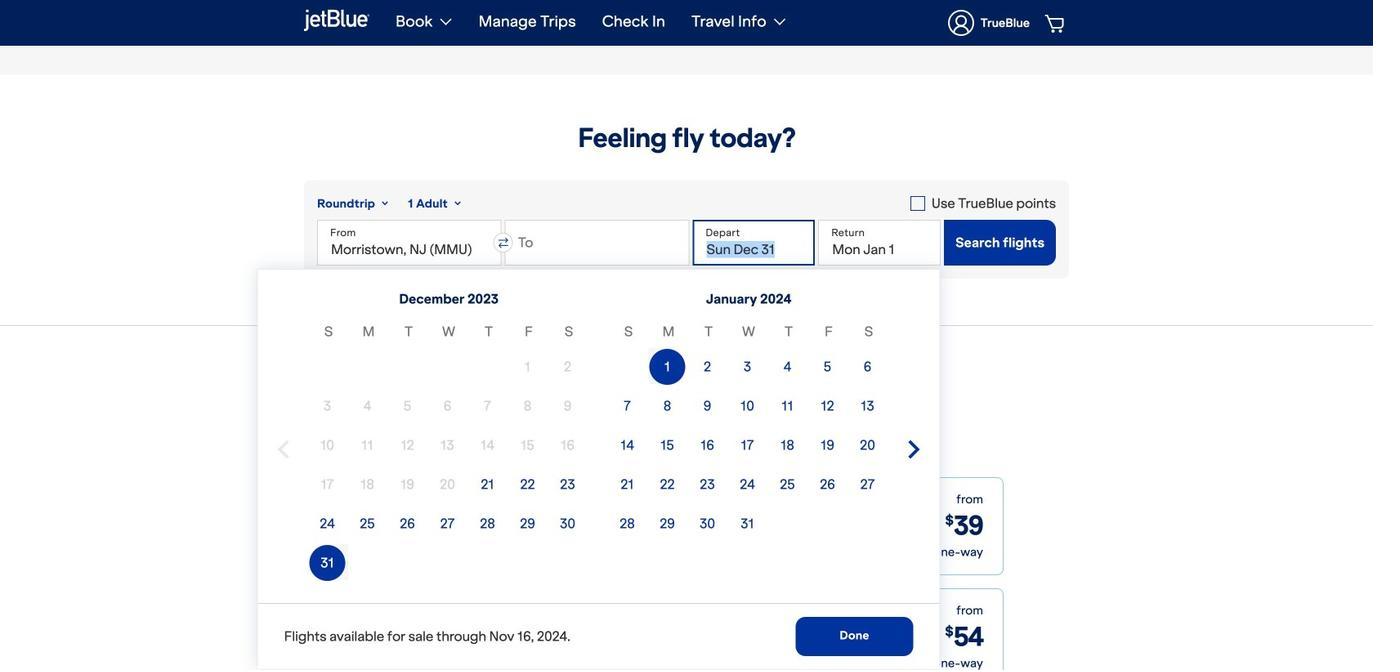 Task type: describe. For each thing, give the bounding box(es) containing it.
chicago image
[[370, 589, 513, 670]]

Return Press DOWN ARROW key to select available dates field
[[819, 220, 941, 266]]

opens modal on same screen image
[[616, 661, 625, 670]]

jetblue image
[[304, 7, 370, 33]]



Task type: locate. For each thing, give the bounding box(es) containing it.
None checkbox
[[911, 194, 1056, 213]]

Depart Press DOWN ARROW key to select available dates field
[[693, 220, 815, 266]]

previous month image
[[273, 440, 293, 459]]

None text field
[[317, 220, 502, 266]]

boston image
[[370, 478, 513, 575]]

None text field
[[505, 220, 690, 266]]

opens modal on same screen image
[[613, 661, 625, 670]]

shopping cart (empty) image
[[1045, 13, 1067, 33]]

navigation
[[383, 0, 1069, 46]]

next month image
[[905, 440, 924, 459]]



Task type: vqa. For each thing, say whether or not it's contained in the screenshot.
'jetblue vacations' image
no



